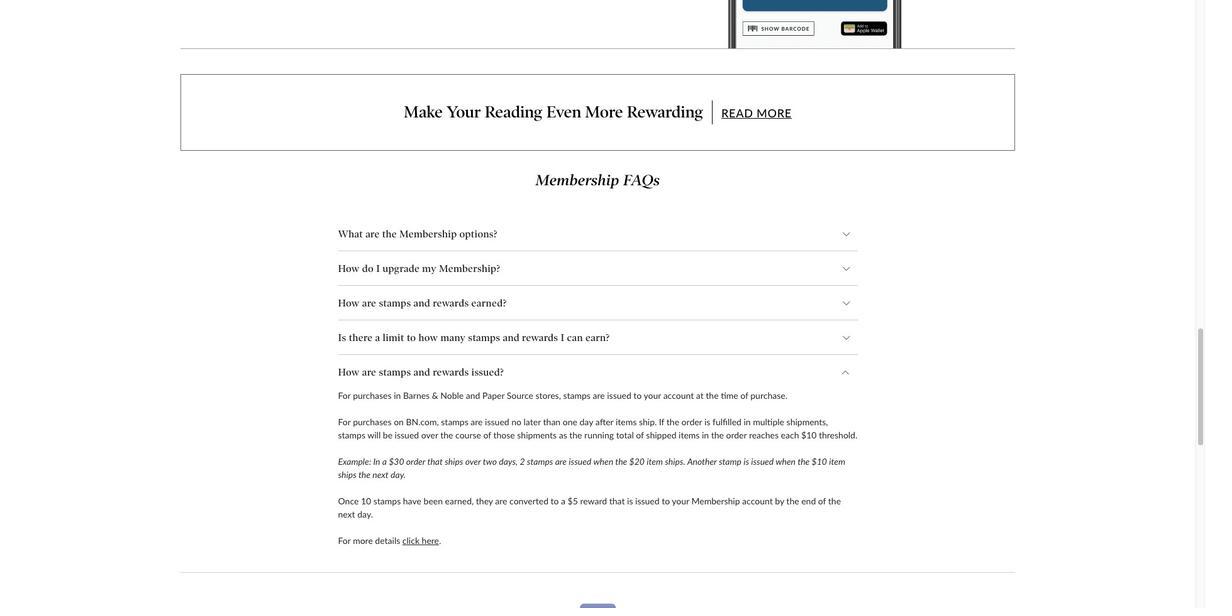 Task type: vqa. For each thing, say whether or not it's contained in the screenshot.
next day. in the Example: In a $30 order that ships over two days, 2 stamps are issued when the $20 item ships. Another stamp is issued when the $10 item ships the next day.
yes



Task type: locate. For each thing, give the bounding box(es) containing it.
2 vertical spatial membership
[[692, 496, 740, 507]]

for inside for purchases on bn.com, stamps are issued no later than one day after items ship. if the order is fulfilled in multiple shipments, stamps will be issued over the course of those shipments as the running total of shipped items in the order reaches each $10 threshold.
[[338, 417, 351, 428]]

days,
[[499, 457, 518, 468]]

0 horizontal spatial over
[[421, 430, 438, 441]]

are up course
[[471, 417, 483, 428]]

to
[[407, 332, 416, 344], [634, 391, 642, 402], [551, 496, 559, 507], [662, 496, 670, 507]]

ship.
[[639, 417, 657, 428]]

next day. down $30
[[373, 470, 406, 481]]

in left barnes
[[394, 391, 401, 402]]

a left $5
[[561, 496, 566, 507]]

shipments,
[[787, 417, 828, 428]]

purchases
[[353, 391, 392, 402], [353, 417, 392, 428]]

of
[[483, 430, 491, 441], [636, 430, 644, 441], [818, 496, 826, 507]]

0 vertical spatial purchases
[[353, 391, 392, 402]]

more
[[585, 103, 623, 122], [757, 106, 792, 120]]

i inside is there a limit to how many stamps and rewards i can earn? dropdown button
[[561, 332, 565, 344]]

how left do
[[338, 263, 360, 275]]

stamps up one
[[563, 391, 591, 402]]

item
[[647, 457, 663, 468], [829, 457, 845, 468]]

i right do
[[376, 263, 380, 275]]

account
[[663, 391, 694, 402], [742, 496, 773, 507]]

1 horizontal spatial when
[[776, 457, 796, 468]]

1 vertical spatial your
[[672, 496, 689, 507]]

membership up how do i upgrade my membership?
[[399, 228, 457, 240]]

0 vertical spatial your
[[644, 391, 661, 402]]

0 vertical spatial that
[[427, 457, 443, 468]]

1 vertical spatial order
[[726, 430, 747, 441]]

$5
[[568, 496, 578, 507]]

are down there
[[362, 367, 376, 379]]

1 horizontal spatial a
[[382, 457, 387, 468]]

2 purchases from the top
[[353, 417, 392, 428]]

1 horizontal spatial is
[[705, 417, 710, 428]]

2 vertical spatial a
[[561, 496, 566, 507]]

order down at
[[682, 417, 702, 428]]

1 vertical spatial membership
[[399, 228, 457, 240]]

1 horizontal spatial i
[[561, 332, 565, 344]]

1 vertical spatial in
[[744, 417, 751, 428]]

can earn?
[[567, 332, 610, 344]]

are inside for purchases on bn.com, stamps are issued no later than one day after items ship. if the order is fulfilled in multiple shipments, stamps will be issued over the course of those shipments as the running total of shipped items in the order reaches each $10 threshold.
[[471, 417, 483, 428]]

item right $10
[[829, 457, 845, 468]]

over
[[421, 430, 438, 441], [465, 457, 481, 468]]

1 horizontal spatial membership
[[536, 172, 620, 190]]

will
[[368, 430, 381, 441]]

account left by
[[742, 496, 773, 507]]

a inside example: in a $30 order that ships over two days, 2 stamps are issued when the $20 item ships. another stamp is issued when the $10 item ships the next day.
[[382, 457, 387, 468]]

order inside example: in a $30 order that ships over two days, 2 stamps are issued when the $20 item ships. another stamp is issued when the $10 item ships the next day.
[[406, 457, 425, 468]]

how
[[338, 263, 360, 275], [338, 297, 360, 309], [338, 367, 360, 379]]

i
[[376, 263, 380, 275], [561, 332, 565, 344]]

rewards
[[522, 332, 558, 344]]

1 horizontal spatial that
[[609, 496, 625, 507]]

when
[[593, 457, 613, 468], [776, 457, 796, 468]]

for for for purchases on bn.com, stamps are issued no later than one day after items ship. if the order is fulfilled in multiple shipments, stamps will be issued over the course of those shipments as the running total of shipped items in the order reaches each $10 threshold.
[[338, 417, 351, 428]]

over down bn.com,
[[421, 430, 438, 441]]

0 horizontal spatial that
[[427, 457, 443, 468]]

0 horizontal spatial order
[[406, 457, 425, 468]]

stamps right "2"
[[527, 457, 553, 468]]

ships down example:
[[338, 470, 357, 481]]

items up total
[[616, 417, 637, 428]]

0 vertical spatial i
[[376, 263, 380, 275]]

i right rewards on the bottom left of page
[[561, 332, 565, 344]]

0 horizontal spatial ships
[[338, 470, 357, 481]]

are right they
[[495, 496, 507, 507]]

of left those
[[483, 430, 491, 441]]

and left rewards on the bottom left of page
[[503, 332, 520, 344]]

example:
[[338, 457, 371, 468]]

0 vertical spatial for
[[338, 391, 351, 402]]

order right $30
[[406, 457, 425, 468]]

here
[[422, 536, 439, 547]]

membership faqs
[[536, 172, 660, 190]]

0 vertical spatial a
[[375, 332, 380, 344]]

of right total
[[636, 430, 644, 441]]

stamps left will on the left bottom of page
[[338, 430, 365, 441]]

how up is
[[338, 297, 360, 309]]

order down fulfilled
[[726, 430, 747, 441]]

read more
[[722, 106, 792, 120]]

when down each on the bottom of page
[[776, 457, 796, 468]]

1 vertical spatial is
[[744, 457, 749, 468]]

are down how are stamps and rewards issued? dropdown button
[[593, 391, 605, 402]]

for for for purchases in barnes & noble and paper source stores, stamps are issued to your account at the time of purchase.
[[338, 391, 351, 402]]

1 horizontal spatial item
[[829, 457, 845, 468]]

1 horizontal spatial your
[[672, 496, 689, 507]]

ships
[[445, 457, 463, 468], [338, 470, 357, 481]]

one
[[563, 417, 577, 428]]

membership down another
[[692, 496, 740, 507]]

a left limit
[[375, 332, 380, 344]]

how
[[419, 332, 438, 344]]

how down is
[[338, 367, 360, 379]]

your inside once 10 stamps have been earned, they are converted to a $5 reward that is issued to your membership account by the end of the next day.
[[672, 496, 689, 507]]

0 vertical spatial order
[[682, 417, 702, 428]]

1 horizontal spatial ships
[[445, 457, 463, 468]]

0 vertical spatial membership
[[536, 172, 620, 190]]

converted
[[510, 496, 549, 507]]

0 vertical spatial account
[[663, 391, 694, 402]]

1 vertical spatial that
[[609, 496, 625, 507]]

$10
[[812, 457, 827, 468]]

even
[[546, 103, 581, 122]]

are down as
[[555, 457, 567, 468]]

purchases inside for purchases on bn.com, stamps are issued no later than one day after items ship. if the order is fulfilled in multiple shipments, stamps will be issued over the course of those shipments as the running total of shipped items in the order reaches each $10 threshold.
[[353, 417, 392, 428]]

when down running
[[593, 457, 613, 468]]

0 vertical spatial items
[[616, 417, 637, 428]]

issued up after
[[607, 391, 631, 402]]

that right $30
[[427, 457, 443, 468]]

1 horizontal spatial account
[[742, 496, 773, 507]]

there
[[349, 332, 373, 344]]

shipped
[[646, 430, 677, 441]]

0 vertical spatial is
[[705, 417, 710, 428]]

2 horizontal spatial order
[[726, 430, 747, 441]]

that inside once 10 stamps have been earned, they are converted to a $5 reward that is issued to your membership account by the end of the next day.
[[609, 496, 625, 507]]

1 vertical spatial i
[[561, 332, 565, 344]]

read
[[722, 106, 753, 120]]

1 horizontal spatial in
[[702, 430, 709, 441]]

that
[[427, 457, 443, 468], [609, 496, 625, 507]]

3 for from the top
[[338, 536, 351, 547]]

0 horizontal spatial items
[[616, 417, 637, 428]]

0 horizontal spatial membership
[[399, 228, 457, 240]]

to left how at the left bottom
[[407, 332, 416, 344]]

next day. down once
[[338, 510, 373, 520]]

your
[[644, 391, 661, 402], [672, 496, 689, 507]]

2 horizontal spatial is
[[744, 457, 749, 468]]

are right what
[[366, 228, 380, 240]]

rewarding
[[627, 103, 703, 122]]

10
[[361, 496, 371, 507]]

1 how from the top
[[338, 263, 360, 275]]

the left course
[[441, 430, 453, 441]]

2 vertical spatial is
[[627, 496, 633, 507]]

1 vertical spatial items
[[679, 430, 700, 441]]

and down how do i upgrade my membership?
[[414, 297, 430, 309]]

ships down course
[[445, 457, 463, 468]]

once
[[338, 496, 359, 507]]

2 vertical spatial how
[[338, 367, 360, 379]]

1 horizontal spatial over
[[465, 457, 481, 468]]

membership up what are the membership options? dropdown button
[[536, 172, 620, 190]]

how are stamps and rewards issued?
[[338, 367, 504, 379]]

and inside "how are stamps and rewards earned?" dropdown button
[[414, 297, 430, 309]]

issued
[[607, 391, 631, 402], [485, 417, 509, 428], [395, 430, 419, 441], [569, 457, 591, 468], [751, 457, 774, 468], [635, 496, 660, 507]]

the up upgrade
[[382, 228, 397, 240]]

in right fulfilled
[[744, 417, 751, 428]]

your down ships. at the bottom of the page
[[672, 496, 689, 507]]

.
[[439, 536, 441, 547]]

2 for from the top
[[338, 417, 351, 428]]

3 how from the top
[[338, 367, 360, 379]]

items right shipped
[[679, 430, 700, 441]]

stamps up limit
[[379, 297, 411, 309]]

1 for from the top
[[338, 391, 351, 402]]

0 horizontal spatial of
[[483, 430, 491, 441]]

0 horizontal spatial more
[[585, 103, 623, 122]]

make your reading even more rewarding
[[404, 103, 703, 122]]

2 horizontal spatial a
[[561, 496, 566, 507]]

membership inside once 10 stamps have been earned, they are converted to a $5 reward that is issued to your membership account by the end of the next day.
[[692, 496, 740, 507]]

1 vertical spatial over
[[465, 457, 481, 468]]

in up another
[[702, 430, 709, 441]]

a for limit
[[375, 332, 380, 344]]

0 horizontal spatial a
[[375, 332, 380, 344]]

2 vertical spatial for
[[338, 536, 351, 547]]

stamps up barnes
[[379, 367, 411, 379]]

multiple
[[753, 417, 784, 428]]

that inside example: in a $30 order that ships over two days, 2 stamps are issued when the $20 item ships. another stamp is issued when the $10 item ships the next day.
[[427, 457, 443, 468]]

1 purchases from the top
[[353, 391, 392, 402]]

how do i upgrade my membership?
[[338, 263, 500, 275]]

1 vertical spatial next day.
[[338, 510, 373, 520]]

be
[[383, 430, 393, 441]]

more right even
[[585, 103, 623, 122]]

and up barnes
[[414, 367, 430, 379]]

upgrade
[[383, 263, 420, 275]]

and
[[414, 297, 430, 309], [503, 332, 520, 344], [414, 367, 430, 379], [466, 391, 480, 402]]

stamps inside example: in a $30 order that ships over two days, 2 stamps are issued when the $20 item ships. another stamp is issued when the $10 item ships the next day.
[[527, 457, 553, 468]]

a right in
[[382, 457, 387, 468]]

0 vertical spatial how
[[338, 263, 360, 275]]

that right reward
[[609, 496, 625, 507]]

1 vertical spatial account
[[742, 496, 773, 507]]

2 item from the left
[[829, 457, 845, 468]]

stamps
[[379, 297, 411, 309], [468, 332, 500, 344], [379, 367, 411, 379], [563, 391, 591, 402], [441, 417, 468, 428], [338, 430, 365, 441], [527, 457, 553, 468], [373, 496, 401, 507]]

membership
[[536, 172, 620, 190], [399, 228, 457, 240], [692, 496, 740, 507]]

for down is
[[338, 391, 351, 402]]

0 horizontal spatial i
[[376, 263, 380, 275]]

a inside is there a limit to how many stamps and rewards i can earn? dropdown button
[[375, 332, 380, 344]]

2 how from the top
[[338, 297, 360, 309]]

make
[[404, 103, 443, 122]]

next day. inside example: in a $30 order that ships over two days, 2 stamps are issued when the $20 item ships. another stamp is issued when the $10 item ships the next day.
[[373, 470, 406, 481]]

2 horizontal spatial of
[[818, 496, 826, 507]]

0 horizontal spatial is
[[627, 496, 633, 507]]

1 horizontal spatial of
[[636, 430, 644, 441]]

2 vertical spatial order
[[406, 457, 425, 468]]

is
[[705, 417, 710, 428], [744, 457, 749, 468], [627, 496, 633, 507]]

noble
[[441, 391, 464, 402]]

issued down on
[[395, 430, 419, 441]]

the
[[382, 228, 397, 240], [706, 391, 719, 402], [667, 417, 679, 428], [441, 430, 453, 441], [569, 430, 582, 441], [711, 430, 724, 441], [615, 457, 627, 468], [798, 457, 810, 468], [358, 470, 370, 481], [787, 496, 799, 507], [828, 496, 841, 507]]

0 horizontal spatial when
[[593, 457, 613, 468]]

stamps right 10
[[373, 496, 401, 507]]

0 horizontal spatial in
[[394, 391, 401, 402]]

0 vertical spatial in
[[394, 391, 401, 402]]

of right end on the right of page
[[818, 496, 826, 507]]

account left at
[[663, 391, 694, 402]]

2 horizontal spatial in
[[744, 417, 751, 428]]

to inside dropdown button
[[407, 332, 416, 344]]

your up ship.
[[644, 391, 661, 402]]

stamp
[[719, 457, 742, 468]]

order
[[682, 417, 702, 428], [726, 430, 747, 441], [406, 457, 425, 468]]

1 vertical spatial for
[[338, 417, 351, 428]]

0 horizontal spatial your
[[644, 391, 661, 402]]

how are stamps and rewards earned? button
[[338, 286, 858, 321]]

a
[[375, 332, 380, 344], [382, 457, 387, 468], [561, 496, 566, 507]]

issued down $20
[[635, 496, 660, 507]]

in
[[394, 391, 401, 402], [744, 417, 751, 428], [702, 430, 709, 441]]

more right the read
[[757, 106, 792, 120]]

is right stamp
[[744, 457, 749, 468]]

0 horizontal spatial item
[[647, 457, 663, 468]]

1 vertical spatial a
[[382, 457, 387, 468]]

issued up those
[[485, 417, 509, 428]]

1 vertical spatial how
[[338, 297, 360, 309]]

for left more
[[338, 536, 351, 547]]

item right $20
[[647, 457, 663, 468]]

2 horizontal spatial membership
[[692, 496, 740, 507]]

0 vertical spatial over
[[421, 430, 438, 441]]

0 vertical spatial next day.
[[373, 470, 406, 481]]

is left fulfilled
[[705, 417, 710, 428]]

how for how do i upgrade my membership?
[[338, 263, 360, 275]]

1 vertical spatial purchases
[[353, 417, 392, 428]]

is right reward
[[627, 496, 633, 507]]

for up example:
[[338, 417, 351, 428]]

over left 'two'
[[465, 457, 481, 468]]



Task type: describe. For each thing, give the bounding box(es) containing it.
faqs
[[623, 172, 660, 190]]

and inside is there a limit to how many stamps and rewards i can earn? dropdown button
[[503, 332, 520, 344]]

two
[[483, 457, 497, 468]]

the right "if"
[[667, 417, 679, 428]]

are inside example: in a $30 order that ships over two days, 2 stamps are issued when the $20 item ships. another stamp is issued when the $10 item ships the next day.
[[555, 457, 567, 468]]

0 horizontal spatial account
[[663, 391, 694, 402]]

is there a limit to how many stamps and rewards i can earn? button
[[338, 321, 858, 356]]

reading
[[485, 103, 543, 122]]

total
[[616, 430, 634, 441]]

more
[[353, 536, 373, 547]]

to up ship.
[[634, 391, 642, 402]]

0 vertical spatial ships
[[445, 457, 463, 468]]

stamps up course
[[441, 417, 468, 428]]

details
[[375, 536, 400, 547]]

the right end on the right of page
[[828, 496, 841, 507]]

what are the membership options?
[[338, 228, 497, 240]]

is
[[338, 332, 346, 344]]

reward
[[580, 496, 607, 507]]

purchases for in
[[353, 391, 392, 402]]

paper
[[482, 391, 505, 402]]

running
[[584, 430, 614, 441]]

my membership?
[[422, 263, 500, 275]]

and inside how are stamps and rewards issued? dropdown button
[[414, 367, 430, 379]]

are inside once 10 stamps have been earned, they are converted to a $5 reward that is issued to your membership account by the end of the next day.
[[495, 496, 507, 507]]

1 item from the left
[[647, 457, 663, 468]]

many
[[441, 332, 466, 344]]

1 vertical spatial ships
[[338, 470, 357, 481]]

1 horizontal spatial order
[[682, 417, 702, 428]]

of purchase.
[[741, 391, 788, 402]]

click
[[402, 536, 420, 547]]

2 vertical spatial in
[[702, 430, 709, 441]]

the right at
[[706, 391, 719, 402]]

the down fulfilled
[[711, 430, 724, 441]]

each
[[781, 430, 799, 441]]

stores,
[[536, 391, 561, 402]]

do
[[362, 263, 374, 275]]

ships.
[[665, 457, 686, 468]]

the left $20
[[615, 457, 627, 468]]

is inside example: in a $30 order that ships over two days, 2 stamps are issued when the $20 item ships. another stamp is issued when the $10 item ships the next day.
[[744, 457, 749, 468]]

later
[[524, 417, 541, 428]]

bn.com,
[[406, 417, 439, 428]]

for more details click here .
[[338, 536, 441, 547]]

end
[[802, 496, 816, 507]]

rewards issued?
[[433, 367, 504, 379]]

in
[[373, 457, 380, 468]]

stamps right the many
[[468, 332, 500, 344]]

? image
[[578, 603, 618, 609]]

$10 threshold.
[[801, 430, 858, 441]]

b&n app on ios image
[[726, 0, 903, 48]]

rewards earned?
[[433, 297, 507, 309]]

over inside example: in a $30 order that ships over two days, 2 stamps are issued when the $20 item ships. another stamp is issued when the $10 item ships the next day.
[[465, 457, 481, 468]]

the right as
[[569, 430, 582, 441]]

how do i upgrade my membership? button
[[338, 252, 858, 286]]

are down do
[[362, 297, 376, 309]]

next day. inside once 10 stamps have been earned, they are converted to a $5 reward that is issued to your membership account by the end of the next day.
[[338, 510, 373, 520]]

reaches
[[749, 430, 779, 441]]

1 when from the left
[[593, 457, 613, 468]]

by
[[775, 496, 784, 507]]

account inside once 10 stamps have been earned, they are converted to a $5 reward that is issued to your membership account by the end of the next day.
[[742, 496, 773, 507]]

limit
[[383, 332, 404, 344]]

how for how are stamps and rewards issued?
[[338, 367, 360, 379]]

for purchases on bn.com, stamps are issued no later than one day after items ship. if the order is fulfilled in multiple shipments, stamps will be issued over the course of those shipments as the running total of shipped items in the order reaches each $10 threshold.
[[338, 417, 858, 441]]

for purchases in barnes & noble and paper source stores, stamps are issued to your account at the time of purchase.
[[338, 391, 788, 402]]

been
[[424, 496, 443, 507]]

1 horizontal spatial items
[[679, 430, 700, 441]]

issued inside once 10 stamps have been earned, they are converted to a $5 reward that is issued to your membership account by the end of the next day.
[[635, 496, 660, 507]]

purchases for on
[[353, 417, 392, 428]]

i inside how do i upgrade my membership? dropdown button
[[376, 263, 380, 275]]

the left $10
[[798, 457, 810, 468]]

issued down running
[[569, 457, 591, 468]]

is inside once 10 stamps have been earned, they are converted to a $5 reward that is issued to your membership account by the end of the next day.
[[627, 496, 633, 507]]

fulfilled
[[713, 417, 742, 428]]

than
[[543, 417, 561, 428]]

2 when from the left
[[776, 457, 796, 468]]

barnes
[[403, 391, 430, 402]]

what
[[338, 228, 363, 240]]

$20
[[629, 457, 645, 468]]

is there a limit to how many stamps and rewards i can earn?
[[338, 332, 610, 344]]

at
[[696, 391, 704, 402]]

how are stamps and rewards issued? button
[[338, 356, 858, 390]]

is inside for purchases on bn.com, stamps are issued no later than one day after items ship. if the order is fulfilled in multiple shipments, stamps will be issued over the course of those shipments as the running total of shipped items in the order reaches each $10 threshold.
[[705, 417, 710, 428]]

once 10 stamps have been earned, they are converted to a $5 reward that is issued to your membership account by the end of the next day.
[[338, 496, 841, 520]]

have
[[403, 496, 421, 507]]

membership inside dropdown button
[[399, 228, 457, 240]]

earned,
[[445, 496, 474, 507]]

1 horizontal spatial more
[[757, 106, 792, 120]]

issued down 'reaches'
[[751, 457, 774, 468]]

time
[[721, 391, 738, 402]]

over inside for purchases on bn.com, stamps are issued no later than one day after items ship. if the order is fulfilled in multiple shipments, stamps will be issued over the course of those shipments as the running total of shipped items in the order reaches each $10 threshold.
[[421, 430, 438, 441]]

course
[[455, 430, 481, 441]]

the inside dropdown button
[[382, 228, 397, 240]]

a for $30
[[382, 457, 387, 468]]

those
[[493, 430, 515, 441]]

your
[[447, 103, 481, 122]]

2
[[520, 457, 525, 468]]

to down ships. at the bottom of the page
[[662, 496, 670, 507]]

source
[[507, 391, 533, 402]]

they
[[476, 496, 493, 507]]

how are stamps and rewards earned?
[[338, 297, 507, 309]]

after
[[596, 417, 614, 428]]

and left paper
[[466, 391, 480, 402]]

the right by
[[787, 496, 799, 507]]

options?
[[460, 228, 497, 240]]

example: in a $30 order that ships over two days, 2 stamps are issued when the $20 item ships. another stamp is issued when the $10 item ships the next day.
[[338, 457, 845, 481]]

a inside once 10 stamps have been earned, they are converted to a $5 reward that is issued to your membership account by the end of the next day.
[[561, 496, 566, 507]]

no
[[512, 417, 521, 428]]

stamps inside once 10 stamps have been earned, they are converted to a $5 reward that is issued to your membership account by the end of the next day.
[[373, 496, 401, 507]]

the down example:
[[358, 470, 370, 481]]

as
[[559, 430, 567, 441]]

day
[[580, 417, 593, 428]]

what are the membership options? button
[[338, 217, 858, 252]]

another
[[687, 457, 717, 468]]

if
[[659, 417, 664, 428]]

&
[[432, 391, 438, 402]]

shipments
[[517, 430, 557, 441]]

on
[[394, 417, 404, 428]]

how for how are stamps and rewards earned?
[[338, 297, 360, 309]]

to left $5
[[551, 496, 559, 507]]

click here link
[[402, 536, 439, 547]]

$30
[[389, 457, 404, 468]]

of inside once 10 stamps have been earned, they are converted to a $5 reward that is issued to your membership account by the end of the next day.
[[818, 496, 826, 507]]



